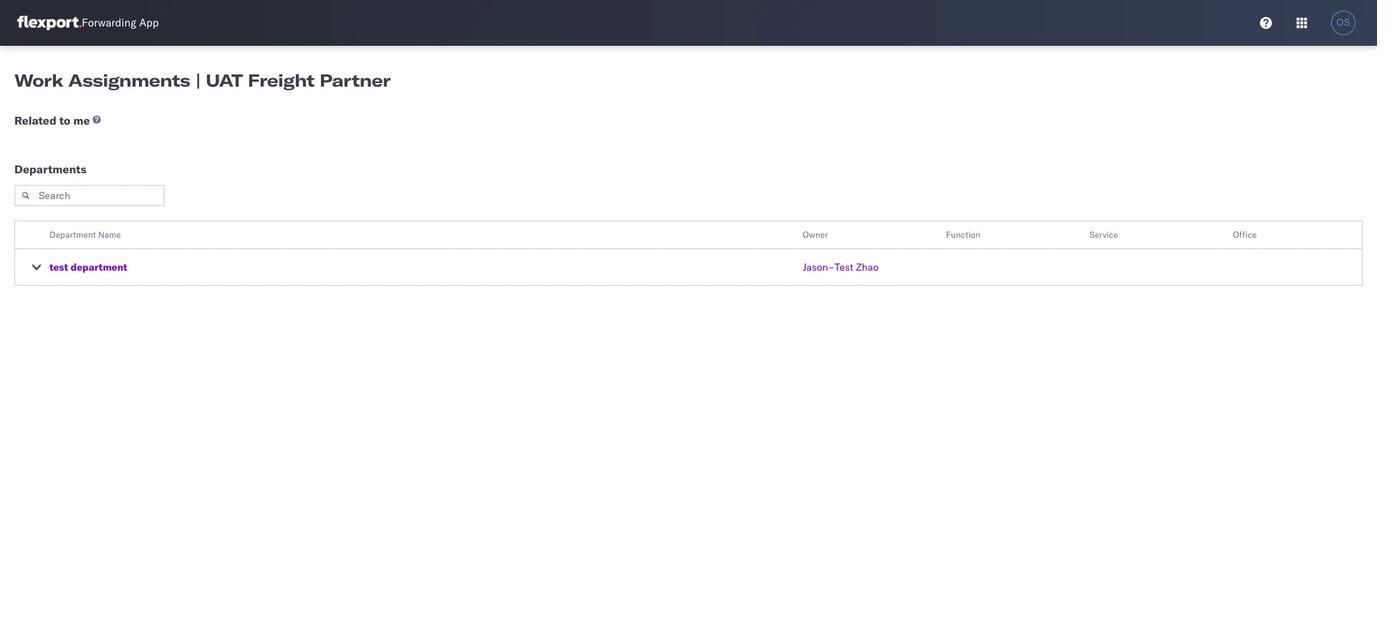 Task type: locate. For each thing, give the bounding box(es) containing it.
function
[[946, 229, 981, 240]]

office
[[1233, 229, 1257, 240]]

assignments
[[68, 70, 190, 91]]

os button
[[1328, 6, 1361, 39]]

zhao
[[856, 261, 879, 274]]

name
[[98, 229, 121, 240]]

to
[[59, 113, 70, 128]]

service
[[1090, 229, 1119, 240]]

work assignments | uat freight partner
[[14, 70, 391, 91]]

forwarding
[[82, 16, 136, 30]]

department
[[49, 229, 96, 240]]

owner
[[803, 229, 828, 240]]

uat
[[206, 70, 243, 91]]

partner
[[320, 70, 391, 91]]

work
[[14, 70, 63, 91]]

test
[[835, 261, 854, 274]]

app
[[139, 16, 159, 30]]

jason-test zhao
[[803, 261, 879, 274]]



Task type: describe. For each thing, give the bounding box(es) containing it.
forwarding app
[[82, 16, 159, 30]]

jason-test zhao link
[[803, 260, 879, 275]]

os
[[1337, 17, 1351, 28]]

department
[[71, 261, 127, 274]]

freight
[[248, 70, 315, 91]]

related to me
[[14, 113, 90, 128]]

test department
[[49, 261, 127, 274]]

related
[[14, 113, 56, 128]]

jason-
[[803, 261, 835, 274]]

department name
[[49, 229, 121, 240]]

test
[[49, 261, 68, 274]]

forwarding app link
[[17, 16, 159, 30]]

|
[[195, 70, 201, 91]]

me
[[73, 113, 90, 128]]

flexport. image
[[17, 16, 82, 30]]

Search text field
[[14, 185, 165, 206]]

test department link
[[49, 260, 127, 275]]

departments
[[14, 162, 86, 176]]



Task type: vqa. For each thing, say whether or not it's contained in the screenshot.
forwarding
yes



